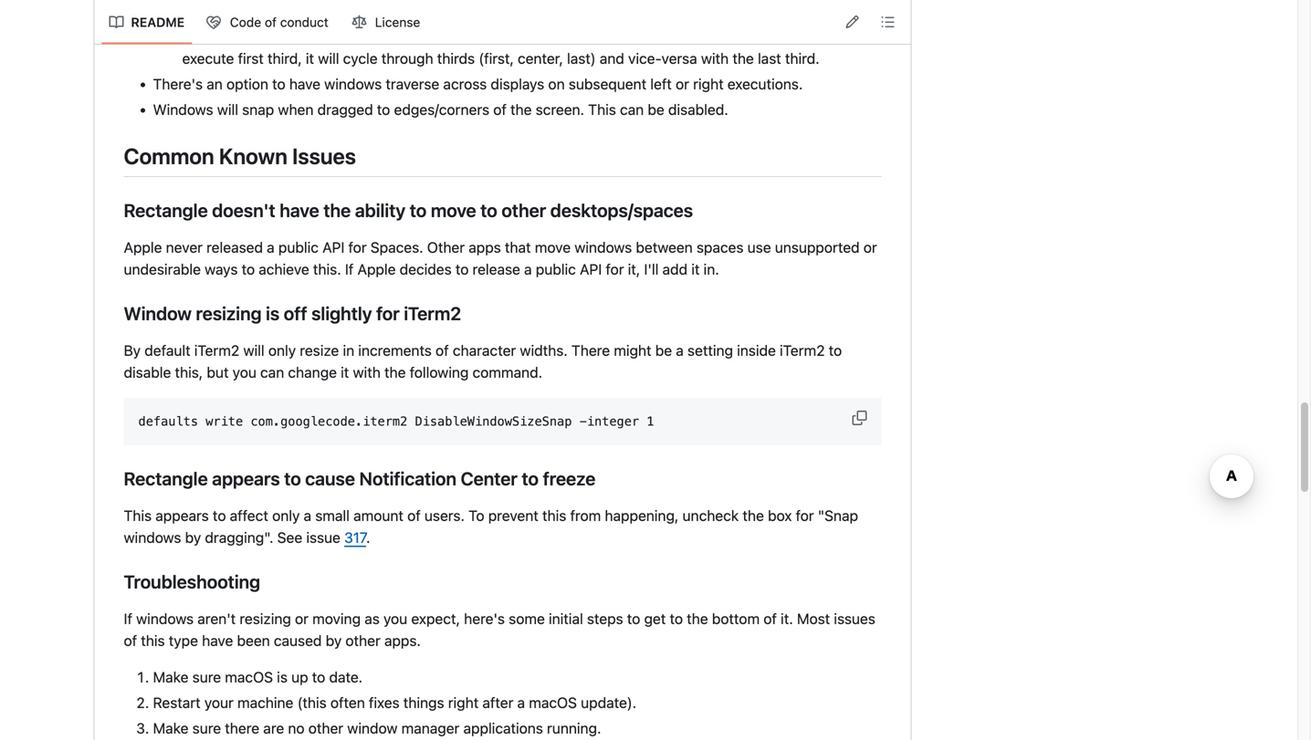 Task type: describe. For each thing, give the bounding box(es) containing it.
some
[[509, 611, 545, 628]]

book image
[[109, 15, 124, 30]]

integer
[[587, 415, 640, 429]]

to right dragged
[[377, 101, 390, 118]]

(this
[[297, 695, 327, 712]]

by default iterm2 will only resize in increments of character widths. there might be a setting inside iterm2 to disable this, but you can change it with the following command.
[[124, 342, 843, 382]]

bottom
[[712, 611, 760, 628]]

you can however emulate spectacle's third cycling using first and last third actions. so, if you repeatedly execute first third, it will cycle through thirds (first, center, last) and vice-versa with the last third. there's an option to have windows traverse across displays on subsequent left or right executions. windows will snap when dragged to edges/corners of the screen. this can be disabled.
[[153, 28, 872, 118]]

2 sure from the top
[[192, 720, 221, 738]]

command.
[[473, 364, 543, 382]]

this inside the if windows aren't resizing or moving as you expect, here's some initial steps to get to the bottom of it. most issues of this type have been caused by other apps.
[[141, 633, 165, 650]]

1 horizontal spatial api
[[580, 261, 602, 278]]

rectangle doesn't have the ability to move to other desktops/spaces
[[124, 200, 694, 221]]

for up increments
[[377, 303, 400, 324]]

executions.
[[728, 75, 803, 93]]

issue
[[306, 529, 341, 547]]

release
[[473, 261, 521, 278]]

0 vertical spatial will
[[318, 50, 339, 67]]

right inside you can however emulate spectacle's third cycling using first and last third actions. so, if you repeatedly execute first third, it will cycle through thirds (first, center, last) and vice-versa with the last third. there's an option to have windows traverse across displays on subsequent left or right executions. windows will snap when dragged to edges/corners of the screen. this can be disabled.
[[694, 75, 724, 93]]

been
[[237, 633, 270, 650]]

steps
[[587, 611, 624, 628]]

will inside by default iterm2 will only resize in increments of character widths. there might be a setting inside iterm2 to disable this, but you can change it with the following command.
[[243, 342, 265, 360]]

code
[[230, 15, 261, 30]]

0 vertical spatial other
[[502, 200, 547, 221]]

it inside apple never released a public api for spaces. other apps that move windows between spaces use unsupported or undesirable ways to achieve this. if apple decides to release a public api for it, i'll add it in.
[[692, 261, 700, 278]]

caused
[[274, 633, 322, 650]]

never
[[166, 239, 203, 256]]

rectangle appears to cause notification center to freeze
[[124, 468, 596, 490]]

expect,
[[412, 611, 460, 628]]

running.
[[547, 720, 602, 738]]

is inside make sure macos is up to date. restart your machine (this often fixes things right after a macos update). make sure there are no other window manager applications running.
[[277, 669, 288, 686]]

prevent
[[489, 507, 539, 525]]

to down other
[[456, 261, 469, 278]]

after
[[483, 695, 514, 712]]

2 horizontal spatial iterm2
[[780, 342, 825, 360]]

emulate
[[298, 28, 351, 45]]

can inside by default iterm2 will only resize in increments of character widths. there might be a setting inside iterm2 to disable this, but you can change it with the following command.
[[260, 364, 284, 382]]

0 vertical spatial resizing
[[196, 303, 262, 324]]

unsupported
[[775, 239, 860, 256]]

license
[[375, 15, 421, 30]]

if inside the if windows aren't resizing or moving as you expect, here's some initial steps to get to the bottom of it. most issues of this type have been caused by other apps.
[[124, 611, 132, 628]]

freeze
[[543, 468, 596, 490]]

this appears to affect only a small amount of users. to prevent this from happening, uncheck the box for "snap windows by dragging". see issue
[[124, 507, 859, 547]]

displays
[[491, 75, 545, 93]]

edges/corners
[[394, 101, 490, 118]]

setting
[[688, 342, 734, 360]]

by inside this appears to affect only a small amount of users. to prevent this from happening, uncheck the box for "snap windows by dragging". see issue
[[185, 529, 201, 547]]

third,
[[268, 50, 302, 67]]

your
[[205, 695, 234, 712]]

the left ability on the left top of page
[[324, 200, 351, 221]]

users.
[[425, 507, 465, 525]]

1 vertical spatial macos
[[529, 695, 577, 712]]

if
[[761, 28, 770, 45]]

on
[[549, 75, 565, 93]]

across
[[444, 75, 487, 93]]

repeatedly
[[801, 28, 872, 45]]

but
[[207, 364, 229, 382]]

common known issues
[[124, 143, 356, 169]]

1 vertical spatial and
[[600, 50, 625, 67]]

0 vertical spatial can
[[211, 28, 235, 45]]

known
[[219, 143, 288, 169]]

ways
[[205, 261, 238, 278]]

it,
[[628, 261, 641, 278]]

1 horizontal spatial public
[[536, 261, 576, 278]]

troubleshooting
[[124, 571, 260, 593]]

move inside apple never released a public api for spaces. other apps that move windows between spaces use unsupported or undesirable ways to achieve this. if apple decides to release a public api for it, i'll add it in.
[[535, 239, 571, 256]]

to up "apps"
[[481, 200, 498, 221]]

1 horizontal spatial first
[[561, 28, 586, 45]]

of inside this appears to affect only a small amount of users. to prevent this from happening, uncheck the box for "snap windows by dragging". see issue
[[408, 507, 421, 525]]

if windows aren't resizing or moving as you expect, here's some initial steps to get to the bottom of it. most issues of this type have been caused by other apps.
[[124, 611, 876, 650]]

you inside you can however emulate spectacle's third cycling using first and last third actions. so, if you repeatedly execute first third, it will cycle through thirds (first, center, last) and vice-versa with the last third. there's an option to have windows traverse across displays on subsequent left or right executions. windows will snap when dragged to edges/corners of the screen. this can be disabled.
[[774, 28, 798, 45]]

conduct
[[280, 15, 329, 30]]

window resizing is off slightly for iterm2
[[124, 303, 462, 324]]

be inside by default iterm2 will only resize in increments of character widths. there might be a setting inside iterm2 to disable this, but you can change it with the following command.
[[656, 342, 673, 360]]

you inside the if windows aren't resizing or moving as you expect, here's some initial steps to get to the bottom of it. most issues of this type have been caused by other apps.
[[384, 611, 408, 628]]

windows
[[153, 101, 213, 118]]

rectangle for rectangle appears to cause notification center to freeze
[[124, 468, 208, 490]]

manager
[[402, 720, 460, 738]]

or inside apple never released a public api for spaces. other apps that move windows between spaces use unsupported or undesirable ways to achieve this. if apple decides to release a public api for it, i'll add it in.
[[864, 239, 878, 256]]

a inside make sure macos is up to date. restart your machine (this often fixes things right after a macos update). make sure there are no other window manager applications running.
[[518, 695, 525, 712]]

be inside you can however emulate spectacle's third cycling using first and last third actions. so, if you repeatedly execute first third, it will cycle through thirds (first, center, last) and vice-versa with the last third. there's an option to have windows traverse across displays on subsequent left or right executions. windows will snap when dragged to edges/corners of the screen. this can be disabled.
[[648, 101, 665, 118]]

have inside the if windows aren't resizing or moving as you expect, here's some initial steps to get to the bottom of it. most issues of this type have been caused by other apps.
[[202, 633, 233, 650]]

2 third from the left
[[646, 28, 676, 45]]

uncheck
[[683, 507, 739, 525]]

desktops/spaces
[[551, 200, 694, 221]]

update).
[[581, 695, 637, 712]]

resize
[[300, 342, 339, 360]]

to left freeze
[[522, 468, 539, 490]]

resizing inside the if windows aren't resizing or moving as you expect, here's some initial steps to get to the bottom of it. most issues of this type have been caused by other apps.
[[240, 611, 291, 628]]

doesn't
[[212, 200, 276, 221]]

code of conduct
[[230, 15, 329, 30]]

0 horizontal spatial public
[[279, 239, 319, 256]]

a inside by default iterm2 will only resize in increments of character widths. there might be a setting inside iterm2 to disable this, but you can change it with the following command.
[[676, 342, 684, 360]]

0 vertical spatial move
[[431, 200, 477, 221]]

in
[[343, 342, 355, 360]]

spectacle's
[[355, 28, 432, 45]]

of inside by default iterm2 will only resize in increments of character widths. there might be a setting inside iterm2 to disable this, but you can change it with the following command.
[[436, 342, 449, 360]]

see
[[277, 529, 303, 547]]

a inside this appears to affect only a small amount of users. to prevent this from happening, uncheck the box for "snap windows by dragging". see issue
[[304, 507, 312, 525]]

other
[[427, 239, 465, 256]]

to right get
[[670, 611, 683, 628]]

inside
[[737, 342, 776, 360]]

0 vertical spatial is
[[266, 303, 280, 324]]

between
[[636, 239, 693, 256]]

date.
[[329, 669, 363, 686]]

of left it.
[[764, 611, 777, 628]]

to left cause
[[284, 468, 301, 490]]

this inside this appears to affect only a small amount of users. to prevent this from happening, uncheck the box for "snap windows by dragging". see issue
[[543, 507, 567, 525]]

or inside you can however emulate spectacle's third cycling using first and last third actions. so, if you repeatedly execute first third, it will cycle through thirds (first, center, last) and vice-versa with the last third. there's an option to have windows traverse across displays on subsequent left or right executions. windows will snap when dragged to edges/corners of the screen. this can be disabled.
[[676, 75, 690, 93]]

you
[[182, 28, 207, 45]]

the down so, at the right of the page
[[733, 50, 754, 67]]

for inside this appears to affect only a small amount of users. to prevent this from happening, uncheck the box for "snap windows by dragging". see issue
[[796, 507, 815, 525]]

using
[[521, 28, 557, 45]]

character
[[453, 342, 516, 360]]

317 link
[[345, 529, 366, 547]]

1 vertical spatial will
[[217, 101, 238, 118]]

ability
[[355, 200, 406, 221]]

for left the it,
[[606, 261, 624, 278]]

0 horizontal spatial first
[[238, 50, 264, 67]]

third.
[[786, 50, 820, 67]]

execute
[[182, 50, 234, 67]]

of inside you can however emulate spectacle's third cycling using first and last third actions. so, if you repeatedly execute first third, it will cycle through thirds (first, center, last) and vice-versa with the last third. there's an option to have windows traverse across displays on subsequent left or right executions. windows will snap when dragged to edges/corners of the screen. this can be disabled.
[[494, 101, 507, 118]]

released
[[207, 239, 263, 256]]

a down that on the top of the page
[[525, 261, 532, 278]]

appears for rectangle
[[212, 468, 280, 490]]

dragging".
[[205, 529, 274, 547]]

the down displays
[[511, 101, 532, 118]]

thirds
[[437, 50, 475, 67]]

code of conduct image
[[207, 15, 221, 30]]

of right code
[[265, 15, 277, 30]]

to right ability on the left top of page
[[410, 200, 427, 221]]

most
[[797, 611, 831, 628]]

.
[[366, 529, 370, 547]]

type
[[169, 633, 198, 650]]

apps
[[469, 239, 501, 256]]

to down third,
[[272, 75, 286, 93]]

cause
[[305, 468, 355, 490]]

things
[[404, 695, 445, 712]]

increments
[[358, 342, 432, 360]]

0 horizontal spatial iterm2
[[194, 342, 240, 360]]

that
[[505, 239, 531, 256]]

windows inside the if windows aren't resizing or moving as you expect, here's some initial steps to get to the bottom of it. most issues of this type have been caused by other apps.
[[136, 611, 194, 628]]



Task type: locate. For each thing, give the bounding box(es) containing it.
com.googlecode.iterm2
[[251, 415, 408, 429]]

it inside you can however emulate spectacle's third cycling using first and last third actions. so, if you repeatedly execute first third, it will cycle through thirds (first, center, last) and vice-versa with the last third. there's an option to have windows traverse across displays on subsequent left or right executions. windows will snap when dragged to edges/corners of the screen. this can be disabled.
[[306, 50, 314, 67]]

law image
[[352, 15, 367, 30]]

0 horizontal spatial last
[[619, 28, 642, 45]]

through
[[382, 50, 434, 67]]

by down 'moving'
[[326, 633, 342, 650]]

of up following
[[436, 342, 449, 360]]

to
[[469, 507, 485, 525]]

it down in
[[341, 364, 349, 382]]

this inside you can however emulate spectacle's third cycling using first and last third actions. so, if you repeatedly execute first third, it will cycle through thirds (first, center, last) and vice-versa with the last third. there's an option to have windows traverse across displays on subsequent left or right executions. windows will snap when dragged to edges/corners of the screen. this can be disabled.
[[589, 101, 617, 118]]

a right after
[[518, 695, 525, 712]]

appears inside this appears to affect only a small amount of users. to prevent this from happening, uncheck the box for "snap windows by dragging". see issue
[[156, 507, 209, 525]]

only inside by default iterm2 will only resize in increments of character widths. there might be a setting inside iterm2 to disable this, but you can change it with the following command.
[[268, 342, 296, 360]]

disable
[[124, 364, 171, 382]]

have inside you can however emulate spectacle's third cycling using first and last third actions. so, if you repeatedly execute first third, it will cycle through thirds (first, center, last) and vice-versa with the last third. there's an option to have windows traverse across displays on subsequent left or right executions. windows will snap when dragged to edges/corners of the screen. this can be disabled.
[[289, 75, 321, 93]]

have right the doesn't
[[280, 200, 320, 221]]

spaces
[[697, 239, 744, 256]]

2 vertical spatial you
[[384, 611, 408, 628]]

api left the it,
[[580, 261, 602, 278]]

1 horizontal spatial move
[[535, 239, 571, 256]]

resizing up been
[[240, 611, 291, 628]]

to right inside
[[829, 342, 843, 360]]

an
[[207, 75, 223, 93]]

0 horizontal spatial with
[[353, 364, 381, 382]]

however
[[239, 28, 294, 45]]

readme
[[131, 15, 185, 30]]

1 vertical spatial resizing
[[240, 611, 291, 628]]

0 horizontal spatial apple
[[124, 239, 162, 256]]

0 horizontal spatial other
[[309, 720, 344, 738]]

the inside by default iterm2 will only resize in increments of character widths. there might be a setting inside iterm2 to disable this, but you can change it with the following command.
[[385, 364, 406, 382]]

the inside the if windows aren't resizing or moving as you expect, here's some initial steps to get to the bottom of it. most issues of this type have been caused by other apps.
[[687, 611, 709, 628]]

with inside by default iterm2 will only resize in increments of character widths. there might be a setting inside iterm2 to disable this, but you can change it with the following command.
[[353, 364, 381, 382]]

1 vertical spatial have
[[280, 200, 320, 221]]

this left type at bottom left
[[141, 633, 165, 650]]

to right the up
[[312, 669, 326, 686]]

0 vertical spatial public
[[279, 239, 319, 256]]

2 vertical spatial it
[[341, 364, 349, 382]]

1 horizontal spatial apple
[[358, 261, 396, 278]]

to down released
[[242, 261, 255, 278]]

windows inside apple never released a public api for spaces. other apps that move windows between spaces use unsupported or undesirable ways to achieve this. if apple decides to release a public api for it, i'll add it in.
[[575, 239, 632, 256]]

0 horizontal spatial api
[[323, 239, 345, 256]]

1 horizontal spatial last
[[758, 50, 782, 67]]

can left the "change"
[[260, 364, 284, 382]]

only
[[268, 342, 296, 360], [272, 507, 300, 525]]

vice-
[[629, 50, 662, 67]]

window
[[124, 303, 192, 324]]

with down in
[[353, 364, 381, 382]]

right left after
[[448, 695, 479, 712]]

sure
[[192, 669, 221, 686], [192, 720, 221, 738]]

it inside by default iterm2 will only resize in increments of character widths. there might be a setting inside iterm2 to disable this, but you can change it with the following command.
[[341, 364, 349, 382]]

if down troubleshooting
[[124, 611, 132, 628]]

and
[[590, 28, 615, 45], [600, 50, 625, 67]]

1 vertical spatial it
[[692, 261, 700, 278]]

1 horizontal spatial by
[[326, 633, 342, 650]]

only up "see"
[[272, 507, 300, 525]]

1 vertical spatial with
[[353, 364, 381, 382]]

a left small
[[304, 507, 312, 525]]

0 horizontal spatial right
[[448, 695, 479, 712]]

only for can
[[268, 342, 296, 360]]

2 make from the top
[[153, 720, 189, 738]]

so,
[[736, 28, 758, 45]]

1 vertical spatial rectangle
[[124, 468, 208, 490]]

often
[[331, 695, 365, 712]]

2 vertical spatial other
[[309, 720, 344, 738]]

with down actions.
[[702, 50, 729, 67]]

0 vertical spatial with
[[702, 50, 729, 67]]

or right 'unsupported'
[[864, 239, 878, 256]]

sure up your
[[192, 669, 221, 686]]

1 vertical spatial be
[[656, 342, 673, 360]]

disablewindowsizesnap
[[415, 415, 572, 429]]

1 horizontal spatial iterm2
[[404, 303, 462, 324]]

will down emulate
[[318, 50, 339, 67]]

iterm2 up but
[[194, 342, 240, 360]]

make sure macos is up to date. restart your machine (this often fixes things right after a macos update). make sure there are no other window manager applications running.
[[153, 669, 637, 738]]

-
[[580, 415, 587, 429]]

outline image
[[881, 15, 896, 29]]

moving
[[313, 611, 361, 628]]

a up achieve
[[267, 239, 275, 256]]

can down 'subsequent'
[[620, 101, 644, 118]]

apple down spaces.
[[358, 261, 396, 278]]

1 horizontal spatial macos
[[529, 695, 577, 712]]

this down 'subsequent'
[[589, 101, 617, 118]]

cycling
[[470, 28, 517, 45]]

2 vertical spatial or
[[295, 611, 309, 628]]

or
[[676, 75, 690, 93], [864, 239, 878, 256], [295, 611, 309, 628]]

with
[[702, 50, 729, 67], [353, 364, 381, 382]]

if right this.
[[345, 261, 354, 278]]

0 vertical spatial right
[[694, 75, 724, 93]]

with inside you can however emulate spectacle's third cycling using first and last third actions. so, if you repeatedly execute first third, it will cycle through thirds (first, center, last) and vice-versa with the last third. there's an option to have windows traverse across displays on subsequent left or right executions. windows will snap when dragged to edges/corners of the screen. this can be disabled.
[[702, 50, 729, 67]]

move
[[431, 200, 477, 221], [535, 239, 571, 256]]

apple never released a public api for spaces. other apps that move windows between spaces use unsupported or undesirable ways to achieve this. if apple decides to release a public api for it, i'll add it in.
[[124, 239, 878, 278]]

rectangle down 'defaults' in the left of the page
[[124, 468, 208, 490]]

public up achieve
[[279, 239, 319, 256]]

if inside apple never released a public api for spaces. other apps that move windows between spaces use unsupported or undesirable ways to achieve this. if apple decides to release a public api for it, i'll add it in.
[[345, 261, 354, 278]]

other
[[502, 200, 547, 221], [346, 633, 381, 650], [309, 720, 344, 738]]

the left bottom
[[687, 611, 709, 628]]

right up disabled.
[[694, 75, 724, 93]]

1 horizontal spatial this
[[589, 101, 617, 118]]

1 vertical spatial is
[[277, 669, 288, 686]]

apple
[[124, 239, 162, 256], [358, 261, 396, 278]]

317
[[345, 529, 366, 547]]

1 horizontal spatial can
[[260, 364, 284, 382]]

other down (this
[[309, 720, 344, 738]]

0 horizontal spatial if
[[124, 611, 132, 628]]

following
[[410, 364, 469, 382]]

the left box
[[743, 507, 765, 525]]

first
[[561, 28, 586, 45], [238, 50, 264, 67]]

it.
[[781, 611, 794, 628]]

other up that on the top of the page
[[502, 200, 547, 221]]

you right if
[[774, 28, 798, 45]]

first up the option
[[238, 50, 264, 67]]

list
[[102, 8, 429, 37]]

will down an on the left top
[[217, 101, 238, 118]]

fixes
[[369, 695, 400, 712]]

0 horizontal spatial by
[[185, 529, 201, 547]]

third
[[436, 28, 466, 45], [646, 28, 676, 45]]

this up troubleshooting
[[124, 507, 152, 525]]

0 vertical spatial and
[[590, 28, 615, 45]]

can up execute
[[211, 28, 235, 45]]

1 vertical spatial only
[[272, 507, 300, 525]]

apps.
[[385, 633, 421, 650]]

0 horizontal spatial will
[[217, 101, 238, 118]]

iterm2 right inside
[[780, 342, 825, 360]]

change
[[288, 364, 337, 382]]

windows inside you can however emulate spectacle's third cycling using first and last third actions. so, if you repeatedly execute first third, it will cycle through thirds (first, center, last) and vice-versa with the last third. there's an option to have windows traverse across displays on subsequent left or right executions. windows will snap when dragged to edges/corners of the screen. this can be disabled.
[[325, 75, 382, 93]]

1 vertical spatial first
[[238, 50, 264, 67]]

will down window resizing is off slightly for iterm2
[[243, 342, 265, 360]]

2 rectangle from the top
[[124, 468, 208, 490]]

amount
[[354, 507, 404, 525]]

2 horizontal spatial can
[[620, 101, 644, 118]]

1 vertical spatial by
[[326, 633, 342, 650]]

as
[[365, 611, 380, 628]]

to inside by default iterm2 will only resize in increments of character widths. there might be a setting inside iterm2 to disable this, but you can change it with the following command.
[[829, 342, 843, 360]]

list containing readme
[[102, 8, 429, 37]]

macos up machine
[[225, 669, 273, 686]]

0 vertical spatial appears
[[212, 468, 280, 490]]

screen.
[[536, 101, 585, 118]]

a left the setting
[[676, 342, 684, 360]]

0 vertical spatial you
[[774, 28, 798, 45]]

0 vertical spatial rectangle
[[124, 200, 208, 221]]

license link
[[345, 8, 429, 37]]

0 vertical spatial sure
[[192, 669, 221, 686]]

1 horizontal spatial right
[[694, 75, 724, 93]]

appears for this
[[156, 507, 209, 525]]

this
[[589, 101, 617, 118], [124, 507, 152, 525]]

macos
[[225, 669, 273, 686], [529, 695, 577, 712]]

1 vertical spatial move
[[535, 239, 571, 256]]

windows inside this appears to affect only a small amount of users. to prevent this from happening, uncheck the box for "snap windows by dragging". see issue
[[124, 529, 181, 547]]

rectangle for rectangle doesn't have the ability to move to other desktops/spaces
[[124, 200, 208, 221]]

small
[[315, 507, 350, 525]]

to left get
[[627, 611, 641, 628]]

decides
[[400, 261, 452, 278]]

this left from
[[543, 507, 567, 525]]

to
[[272, 75, 286, 93], [377, 101, 390, 118], [410, 200, 427, 221], [481, 200, 498, 221], [242, 261, 255, 278], [456, 261, 469, 278], [829, 342, 843, 360], [284, 468, 301, 490], [522, 468, 539, 490], [213, 507, 226, 525], [627, 611, 641, 628], [670, 611, 683, 628], [312, 669, 326, 686]]

1
[[647, 415, 655, 429]]

or right left
[[676, 75, 690, 93]]

2 horizontal spatial you
[[774, 28, 798, 45]]

0 horizontal spatial this
[[141, 633, 165, 650]]

it left in.
[[692, 261, 700, 278]]

1 make from the top
[[153, 669, 189, 686]]

1 horizontal spatial or
[[676, 75, 690, 93]]

only inside this appears to affect only a small amount of users. to prevent this from happening, uncheck the box for "snap windows by dragging". see issue
[[272, 507, 300, 525]]

move right that on the top of the page
[[535, 239, 571, 256]]

only left resize at the left of the page
[[268, 342, 296, 360]]

is left off
[[266, 303, 280, 324]]

0 vertical spatial macos
[[225, 669, 273, 686]]

other down as at left bottom
[[346, 633, 381, 650]]

the inside this appears to affect only a small amount of users. to prevent this from happening, uncheck the box for "snap windows by dragging". see issue
[[743, 507, 765, 525]]

from
[[571, 507, 601, 525]]

317 .
[[345, 529, 370, 547]]

appears up affect
[[212, 468, 280, 490]]

here's
[[464, 611, 505, 628]]

0 vertical spatial by
[[185, 529, 201, 547]]

2 horizontal spatial it
[[692, 261, 700, 278]]

make down restart
[[153, 720, 189, 738]]

of down displays
[[494, 101, 507, 118]]

1 rectangle from the top
[[124, 200, 208, 221]]

sure down your
[[192, 720, 221, 738]]

there
[[225, 720, 260, 738]]

copy image
[[853, 411, 868, 426]]

1 horizontal spatial will
[[243, 342, 265, 360]]

write
[[206, 415, 243, 429]]

windows up the it,
[[575, 239, 632, 256]]

for right box
[[796, 507, 815, 525]]

1 horizontal spatial it
[[341, 364, 349, 382]]

1 vertical spatial or
[[864, 239, 878, 256]]

last down if
[[758, 50, 782, 67]]

be down left
[[648, 101, 665, 118]]

be right might
[[656, 342, 673, 360]]

1 vertical spatial other
[[346, 633, 381, 650]]

1 vertical spatial this
[[141, 633, 165, 650]]

this inside this appears to affect only a small amount of users. to prevent this from happening, uncheck the box for "snap windows by dragging". see issue
[[124, 507, 152, 525]]

code of conduct link
[[199, 8, 338, 37]]

0 vertical spatial apple
[[124, 239, 162, 256]]

default
[[145, 342, 191, 360]]

2 vertical spatial can
[[260, 364, 284, 382]]

of
[[265, 15, 277, 30], [494, 101, 507, 118], [436, 342, 449, 360], [408, 507, 421, 525], [764, 611, 777, 628], [124, 633, 137, 650]]

undesirable
[[124, 261, 201, 278]]

third up vice-
[[646, 28, 676, 45]]

1 horizontal spatial you
[[384, 611, 408, 628]]

other inside make sure macos is up to date. restart your machine (this often fixes things right after a macos update). make sure there are no other window manager applications running.
[[309, 720, 344, 738]]

1 vertical spatial public
[[536, 261, 576, 278]]

0 horizontal spatial you
[[233, 364, 257, 382]]

or up caused
[[295, 611, 309, 628]]

windows up type at bottom left
[[136, 611, 194, 628]]

disabled.
[[669, 101, 729, 118]]

third up thirds
[[436, 28, 466, 45]]

you inside by default iterm2 will only resize in increments of character widths. there might be a setting inside iterm2 to disable this, but you can change it with the following command.
[[233, 364, 257, 382]]

and up 'subsequent'
[[600, 50, 625, 67]]

2 horizontal spatial other
[[502, 200, 547, 221]]

0 vertical spatial last
[[619, 28, 642, 45]]

1 horizontal spatial appears
[[212, 468, 280, 490]]

you up the apps.
[[384, 611, 408, 628]]

0 horizontal spatial or
[[295, 611, 309, 628]]

0 vertical spatial this
[[543, 507, 567, 525]]

1 third from the left
[[436, 28, 466, 45]]

this,
[[175, 364, 203, 382]]

0 vertical spatial make
[[153, 669, 189, 686]]

have up the when
[[289, 75, 321, 93]]

make up restart
[[153, 669, 189, 686]]

option
[[227, 75, 269, 93]]

widths.
[[520, 342, 568, 360]]

have
[[289, 75, 321, 93], [280, 200, 320, 221], [202, 633, 233, 650]]

initial
[[549, 611, 584, 628]]

is left the up
[[277, 669, 288, 686]]

1 horizontal spatial third
[[646, 28, 676, 45]]

have down aren't
[[202, 633, 233, 650]]

0 vertical spatial or
[[676, 75, 690, 93]]

iterm2
[[404, 303, 462, 324], [194, 342, 240, 360], [780, 342, 825, 360]]

happening,
[[605, 507, 679, 525]]

edit file image
[[846, 15, 860, 29]]

to inside make sure macos is up to date. restart your machine (this often fixes things right after a macos update). make sure there are no other window manager applications running.
[[312, 669, 326, 686]]

2 vertical spatial have
[[202, 633, 233, 650]]

0 horizontal spatial it
[[306, 50, 314, 67]]

2 horizontal spatial or
[[864, 239, 878, 256]]

by inside the if windows aren't resizing or moving as you expect, here's some initial steps to get to the bottom of it. most issues of this type have been caused by other apps.
[[326, 633, 342, 650]]

macos up running.
[[529, 695, 577, 712]]

0 horizontal spatial macos
[[225, 669, 273, 686]]

you right but
[[233, 364, 257, 382]]

2 vertical spatial will
[[243, 342, 265, 360]]

1 horizontal spatial this
[[543, 507, 567, 525]]

1 vertical spatial right
[[448, 695, 479, 712]]

1 horizontal spatial if
[[345, 261, 354, 278]]

or inside the if windows aren't resizing or moving as you expect, here's some initial steps to get to the bottom of it. most issues of this type have been caused by other apps.
[[295, 611, 309, 628]]

0 horizontal spatial can
[[211, 28, 235, 45]]

0 vertical spatial only
[[268, 342, 296, 360]]

iterm2 down decides
[[404, 303, 462, 324]]

right inside make sure macos is up to date. restart your machine (this often fixes things right after a macos update). make sure there are no other window manager applications running.
[[448, 695, 479, 712]]

other inside the if windows aren't resizing or moving as you expect, here's some initial steps to get to the bottom of it. most issues of this type have been caused by other apps.
[[346, 633, 381, 650]]

it right third,
[[306, 50, 314, 67]]

1 sure from the top
[[192, 669, 221, 686]]

0 vertical spatial it
[[306, 50, 314, 67]]

1 vertical spatial last
[[758, 50, 782, 67]]

this
[[543, 507, 567, 525], [141, 633, 165, 650]]

get
[[645, 611, 666, 628]]

for left spaces.
[[349, 239, 367, 256]]

resizing down ways
[[196, 303, 262, 324]]

0 vertical spatial if
[[345, 261, 354, 278]]

i'll
[[645, 261, 659, 278]]

1 vertical spatial appears
[[156, 507, 209, 525]]

0 horizontal spatial this
[[124, 507, 152, 525]]

0 vertical spatial have
[[289, 75, 321, 93]]

to inside this appears to affect only a small amount of users. to prevent this from happening, uncheck the box for "snap windows by dragging". see issue
[[213, 507, 226, 525]]

up
[[292, 669, 308, 686]]

of left users.
[[408, 507, 421, 525]]

api up this.
[[323, 239, 345, 256]]

rectangle up never
[[124, 200, 208, 221]]

common
[[124, 143, 214, 169]]

last up vice-
[[619, 28, 642, 45]]

only for see
[[272, 507, 300, 525]]

0 horizontal spatial appears
[[156, 507, 209, 525]]

to up dragging".
[[213, 507, 226, 525]]

1 vertical spatial can
[[620, 101, 644, 118]]

public
[[279, 239, 319, 256], [536, 261, 576, 278]]

windows up troubleshooting
[[124, 529, 181, 547]]

are
[[263, 720, 284, 738]]

versa
[[662, 50, 698, 67]]

the down increments
[[385, 364, 406, 382]]

0 vertical spatial api
[[323, 239, 345, 256]]

resizing
[[196, 303, 262, 324], [240, 611, 291, 628]]

1 vertical spatial make
[[153, 720, 189, 738]]

1 horizontal spatial other
[[346, 633, 381, 650]]

public right release
[[536, 261, 576, 278]]

windows down cycle
[[325, 75, 382, 93]]

1 vertical spatial you
[[233, 364, 257, 382]]

1 vertical spatial apple
[[358, 261, 396, 278]]

of left type at bottom left
[[124, 633, 137, 650]]



Task type: vqa. For each thing, say whether or not it's contained in the screenshot.
Code
yes



